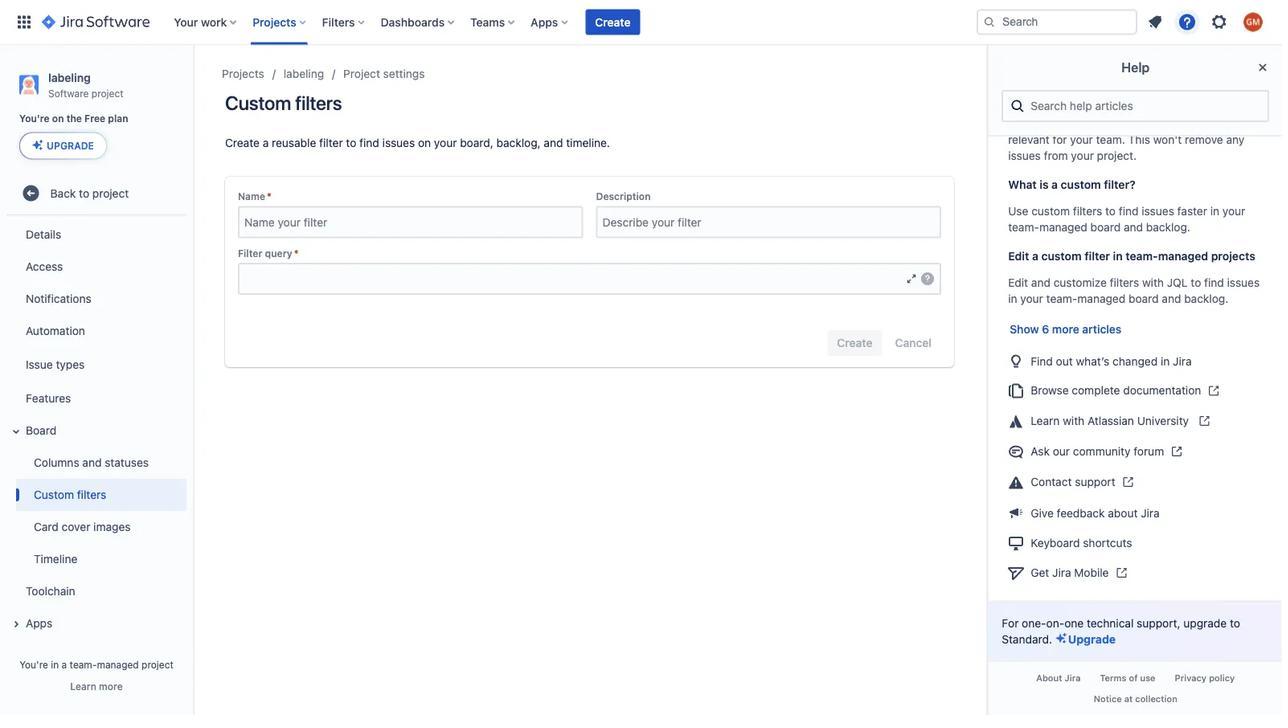 Task type: locate. For each thing, give the bounding box(es) containing it.
backlog. down faster
[[1146, 220, 1191, 234]]

jql
[[1167, 276, 1188, 289]]

edit up the show in the right top of the page
[[1008, 276, 1028, 289]]

filter right reusable
[[319, 136, 343, 150]]

team- inside edit and customize filters with jql to find issues in your team-managed board and backlog.
[[1046, 292, 1078, 305]]

won't
[[1153, 133, 1182, 146]]

managed down what is a custom filter? at top right
[[1039, 220, 1088, 234]]

1 vertical spatial any
[[1226, 133, 1245, 146]]

with left jql
[[1142, 276, 1164, 289]]

1 vertical spatial more
[[99, 681, 123, 692]]

backlog. down jql
[[1184, 292, 1229, 305]]

learn down browse
[[1031, 414, 1060, 427]]

0 horizontal spatial more
[[99, 681, 123, 692]]

1 vertical spatial *
[[294, 248, 299, 259]]

team- up edit and customize filters with jql to find issues in your team-managed board and backlog.
[[1126, 249, 1158, 263]]

0 vertical spatial edit
[[1008, 249, 1029, 263]]

0 horizontal spatial learn
[[70, 681, 96, 692]]

1 horizontal spatial find
[[1119, 204, 1139, 217]]

projects up labeling link
[[253, 15, 296, 29]]

issues left faster
[[1142, 204, 1174, 217]]

0 vertical spatial custom filters
[[225, 92, 342, 114]]

images
[[93, 521, 131, 534]]

0 horizontal spatial upgrade
[[47, 140, 94, 151]]

card
[[34, 521, 59, 534]]

1 horizontal spatial filter
[[1085, 249, 1110, 263]]

custom right is
[[1061, 178, 1101, 191]]

team- inside use custom filters to find issues faster in your team-managed board and backlog.
[[1008, 220, 1039, 234]]

2 you're from the top
[[19, 659, 48, 671]]

0 horizontal spatial with
[[1063, 414, 1085, 427]]

1 horizontal spatial board
[[1129, 292, 1159, 305]]

in up the show in the right top of the page
[[1008, 292, 1017, 305]]

0 vertical spatial board
[[1091, 220, 1121, 234]]

create left reusable
[[225, 136, 260, 150]]

support,
[[1137, 617, 1181, 630]]

find down projects
[[1204, 276, 1224, 289]]

to
[[346, 136, 357, 150], [79, 186, 89, 200], [1105, 204, 1116, 217], [1191, 276, 1201, 289], [1230, 617, 1240, 630]]

project down apps button
[[142, 659, 174, 671]]

managed inside edit and customize filters with jql to find issues in your team-managed board and backlog.
[[1078, 292, 1126, 305]]

1 horizontal spatial create
[[595, 15, 631, 29]]

1 vertical spatial custom
[[34, 488, 74, 502]]

projects button
[[248, 9, 312, 35]]

0 horizontal spatial any
[[1045, 117, 1063, 130]]

in
[[1211, 204, 1220, 217], [1113, 249, 1123, 263], [1008, 292, 1017, 305], [1161, 354, 1170, 367], [51, 659, 59, 671]]

0 vertical spatial filter
[[319, 136, 343, 150]]

syntax help image
[[921, 273, 934, 285]]

1 horizontal spatial learn
[[1031, 414, 1060, 427]]

more down you're in a team-managed project
[[99, 681, 123, 692]]

issues down settings
[[382, 136, 415, 150]]

1 vertical spatial with
[[1063, 414, 1085, 427]]

show
[[1010, 322, 1039, 336]]

filters down what is a custom filter? at top right
[[1073, 204, 1102, 217]]

filters inside delete any custom filters that are no longer relevant for your team. this won't remove any issues from your project.
[[1108, 117, 1137, 130]]

your inside use custom filters to find issues faster in your team-managed board and backlog.
[[1223, 204, 1246, 217]]

1 horizontal spatial labeling
[[284, 67, 324, 80]]

name *
[[238, 191, 272, 202]]

learn inside learn more button
[[70, 681, 96, 692]]

your profile and settings image
[[1244, 12, 1263, 32]]

delete any custom filters that are no longer relevant for your team. this won't remove any issues from your project. button
[[1002, 66, 1270, 170]]

features link
[[6, 383, 187, 415]]

details link
[[6, 219, 187, 251]]

1 vertical spatial learn
[[70, 681, 96, 692]]

1 vertical spatial filter
[[1085, 249, 1110, 263]]

your
[[174, 15, 198, 29]]

custom down columns
[[34, 488, 74, 502]]

privacy
[[1175, 674, 1207, 684]]

0 horizontal spatial custom
[[34, 488, 74, 502]]

0 vertical spatial projects
[[253, 15, 296, 29]]

1 vertical spatial backlog.
[[1184, 292, 1229, 305]]

with
[[1142, 276, 1164, 289], [1063, 414, 1085, 427]]

2 vertical spatial find
[[1204, 276, 1224, 289]]

browse
[[1031, 383, 1069, 397]]

0 horizontal spatial custom filters
[[34, 488, 106, 502]]

learn more button
[[70, 680, 123, 693]]

what
[[1008, 178, 1037, 191]]

2 edit from the top
[[1008, 276, 1028, 289]]

project settings link
[[343, 64, 425, 84]]

1 horizontal spatial upgrade
[[1068, 633, 1116, 646]]

statuses
[[105, 456, 149, 470]]

settings
[[383, 67, 425, 80]]

0 horizontal spatial board
[[1091, 220, 1121, 234]]

terms
[[1100, 674, 1127, 684]]

your right faster
[[1223, 204, 1246, 217]]

more inside button
[[99, 681, 123, 692]]

find down filter?
[[1119, 204, 1139, 217]]

filters inside use custom filters to find issues faster in your team-managed board and backlog.
[[1073, 204, 1102, 217]]

0 horizontal spatial filter
[[319, 136, 343, 150]]

filters inside edit and customize filters with jql to find issues in your team-managed board and backlog.
[[1110, 276, 1139, 289]]

labeling
[[284, 67, 324, 80], [48, 71, 91, 84]]

show 6 more articles button
[[1002, 320, 1130, 339]]

types
[[56, 358, 85, 371]]

1 vertical spatial custom filters
[[34, 488, 106, 502]]

0 vertical spatial backlog.
[[1146, 220, 1191, 234]]

labeling down the projects dropdown button
[[284, 67, 324, 80]]

1 edit from the top
[[1008, 249, 1029, 263]]

shortcuts
[[1083, 536, 1132, 549]]

to inside for one-on-one technical support, upgrade to standard.
[[1230, 617, 1240, 630]]

jira inside about jira button
[[1065, 674, 1081, 684]]

Description field
[[598, 208, 940, 237]]

to right reusable
[[346, 136, 357, 150]]

terms of use
[[1100, 674, 1156, 684]]

filter
[[238, 248, 262, 259]]

0 vertical spatial project
[[92, 87, 124, 99]]

editor image
[[905, 273, 918, 285]]

you're up upgrade button
[[19, 113, 50, 124]]

any down longer
[[1226, 133, 1245, 146]]

learn down you're in a team-managed project
[[70, 681, 96, 692]]

group
[[3, 214, 187, 645]]

2 horizontal spatial find
[[1204, 276, 1224, 289]]

custom filters up cover
[[34, 488, 106, 502]]

projects link
[[222, 64, 264, 84]]

filters button
[[317, 9, 371, 35]]

filter query *
[[238, 248, 299, 259]]

0 vertical spatial *
[[267, 191, 272, 202]]

your work button
[[169, 9, 243, 35]]

learn with atlassian university
[[1031, 414, 1192, 427]]

2 vertical spatial project
[[142, 659, 174, 671]]

custom down the projects link
[[225, 92, 291, 114]]

any
[[1045, 117, 1063, 130], [1226, 133, 1245, 146]]

jira software image
[[42, 12, 150, 32], [42, 12, 150, 32]]

to right "back"
[[79, 186, 89, 200]]

you're
[[19, 113, 50, 124], [19, 659, 48, 671]]

timeline
[[34, 553, 77, 566]]

0 vertical spatial apps
[[531, 15, 558, 29]]

team-
[[1008, 220, 1039, 234], [1126, 249, 1158, 263], [1046, 292, 1078, 305], [70, 659, 97, 671]]

you're for you're on the free plan
[[19, 113, 50, 124]]

0 vertical spatial learn
[[1031, 414, 1060, 427]]

labeling inside labeling software project
[[48, 71, 91, 84]]

0 vertical spatial more
[[1052, 322, 1080, 336]]

0 vertical spatial create
[[595, 15, 631, 29]]

0 horizontal spatial create
[[225, 136, 260, 150]]

project
[[92, 87, 124, 99], [92, 186, 129, 200], [142, 659, 174, 671]]

1 horizontal spatial any
[[1226, 133, 1245, 146]]

1 vertical spatial project
[[92, 186, 129, 200]]

0 horizontal spatial apps
[[26, 617, 52, 630]]

jira inside the get jira mobile link
[[1052, 566, 1071, 579]]

projects right "sidebar navigation" icon
[[222, 67, 264, 80]]

filters
[[295, 92, 342, 114], [1108, 117, 1137, 130], [1073, 204, 1102, 217], [1110, 276, 1139, 289], [77, 488, 106, 502]]

get
[[1031, 566, 1049, 579]]

you're in a team-managed project
[[19, 659, 174, 671]]

1 vertical spatial on
[[418, 136, 431, 150]]

features
[[26, 392, 71, 405]]

filters down columns and statuses
[[77, 488, 106, 502]]

1 you're from the top
[[19, 113, 50, 124]]

for
[[1053, 133, 1067, 146]]

labeling for labeling software project
[[48, 71, 91, 84]]

labeling link
[[284, 64, 324, 84]]

more
[[1052, 322, 1080, 336], [99, 681, 123, 692]]

learn
[[1031, 414, 1060, 427], [70, 681, 96, 692]]

Name your filter field
[[240, 208, 582, 237]]

team- down the "customize"
[[1046, 292, 1078, 305]]

details
[[26, 228, 61, 241]]

* right name
[[267, 191, 272, 202]]

1 horizontal spatial more
[[1052, 322, 1080, 336]]

any up the for
[[1045, 117, 1063, 130]]

apps down toolchain
[[26, 617, 52, 630]]

edit down use
[[1008, 249, 1029, 263]]

upgrade down one
[[1068, 633, 1116, 646]]

find down project
[[360, 136, 379, 150]]

projects inside dropdown button
[[253, 15, 296, 29]]

query
[[265, 248, 292, 259]]

appswitcher icon image
[[14, 12, 34, 32]]

create for create
[[595, 15, 631, 29]]

custom up team.
[[1066, 117, 1105, 130]]

1 vertical spatial upgrade
[[1068, 633, 1116, 646]]

and up edit a custom filter in team-managed projects
[[1124, 220, 1143, 234]]

* right query
[[294, 248, 299, 259]]

team.
[[1096, 133, 1125, 146]]

custom filters
[[225, 92, 342, 114], [34, 488, 106, 502]]

and inside use custom filters to find issues faster in your team-managed board and backlog.
[[1124, 220, 1143, 234]]

learn inside learn with atlassian university link
[[1031, 414, 1060, 427]]

1 horizontal spatial *
[[294, 248, 299, 259]]

filter up the "customize"
[[1085, 249, 1110, 263]]

filters up team.
[[1108, 117, 1137, 130]]

expand image
[[6, 615, 26, 634]]

give
[[1031, 506, 1054, 519]]

on left the
[[52, 113, 64, 124]]

managed up learn more button
[[97, 659, 139, 671]]

filter for custom
[[1085, 249, 1110, 263]]

you're for you're in a team-managed project
[[19, 659, 48, 671]]

project inside labeling software project
[[92, 87, 124, 99]]

banner containing your work
[[0, 0, 1282, 45]]

0 horizontal spatial on
[[52, 113, 64, 124]]

privacy policy
[[1175, 674, 1235, 684]]

and down board button
[[82, 456, 102, 470]]

group containing details
[[3, 214, 187, 645]]

projects for the projects dropdown button
[[253, 15, 296, 29]]

issues
[[382, 136, 415, 150], [1008, 149, 1041, 162], [1142, 204, 1174, 217], [1227, 276, 1260, 289]]

team- down use
[[1008, 220, 1039, 234]]

project up the details link
[[92, 186, 129, 200]]

you're down expand image
[[19, 659, 48, 671]]

use
[[1140, 674, 1156, 684]]

to inside use custom filters to find issues faster in your team-managed board and backlog.
[[1105, 204, 1116, 217]]

your left board,
[[434, 136, 457, 150]]

0 vertical spatial you're
[[19, 113, 50, 124]]

custom down is
[[1032, 204, 1070, 217]]

1 vertical spatial you're
[[19, 659, 48, 671]]

0 vertical spatial any
[[1045, 117, 1063, 130]]

1 vertical spatial apps
[[26, 617, 52, 630]]

community
[[1073, 445, 1131, 458]]

custom inside use custom filters to find issues faster in your team-managed board and backlog.
[[1032, 204, 1070, 217]]

0 horizontal spatial find
[[360, 136, 379, 150]]

what is a custom filter?
[[1008, 178, 1136, 191]]

custom inside delete any custom filters that are no longer relevant for your team. this won't remove any issues from your project.
[[1066, 117, 1105, 130]]

remove
[[1185, 133, 1223, 146]]

keyboard shortcuts
[[1031, 536, 1132, 549]]

1 vertical spatial projects
[[222, 67, 264, 80]]

0 horizontal spatial labeling
[[48, 71, 91, 84]]

project up plan
[[92, 87, 124, 99]]

edit a custom filter in team-managed projects
[[1008, 249, 1256, 263]]

jira
[[1173, 354, 1192, 367], [1141, 506, 1160, 519], [1052, 566, 1071, 579], [1065, 674, 1081, 684]]

apps right the 'teams' dropdown button
[[531, 15, 558, 29]]

your up the show in the right top of the page
[[1020, 292, 1043, 305]]

your inside edit and customize filters with jql to find issues in your team-managed board and backlog.
[[1020, 292, 1043, 305]]

1 horizontal spatial custom
[[225, 92, 291, 114]]

edit for edit a custom filter in team-managed projects
[[1008, 249, 1029, 263]]

1 horizontal spatial on
[[418, 136, 431, 150]]

from
[[1044, 149, 1068, 162]]

filters down edit a custom filter in team-managed projects
[[1110, 276, 1139, 289]]

board inside edit and customize filters with jql to find issues in your team-managed board and backlog.
[[1129, 292, 1159, 305]]

1 vertical spatial find
[[1119, 204, 1139, 217]]

0 vertical spatial upgrade
[[47, 140, 94, 151]]

upgrade down you're on the free plan
[[47, 140, 94, 151]]

1 horizontal spatial apps
[[531, 15, 558, 29]]

board up edit a custom filter in team-managed projects
[[1091, 220, 1121, 234]]

1 vertical spatial edit
[[1008, 276, 1028, 289]]

timeline link
[[16, 543, 187, 576]]

edit inside edit and customize filters with jql to find issues in your team-managed board and backlog.
[[1008, 276, 1028, 289]]

a
[[263, 136, 269, 150], [1052, 178, 1058, 191], [1032, 249, 1039, 263], [62, 659, 67, 671]]

upgrade inside button
[[47, 140, 94, 151]]

learn for learn with atlassian university
[[1031, 414, 1060, 427]]

cover
[[62, 521, 90, 534]]

get jira mobile
[[1031, 566, 1109, 579]]

create inside the create button
[[595, 15, 631, 29]]

with up the our
[[1063, 414, 1085, 427]]

to right the upgrade
[[1230, 617, 1240, 630]]

to down filter?
[[1105, 204, 1116, 217]]

labeling up software
[[48, 71, 91, 84]]

backlog,
[[497, 136, 541, 150]]

free
[[85, 113, 105, 124]]

1 vertical spatial create
[[225, 136, 260, 150]]

notifications image
[[1146, 12, 1165, 32]]

0 vertical spatial with
[[1142, 276, 1164, 289]]

terms of use link
[[1090, 669, 1165, 689]]

to inside edit and customize filters with jql to find issues in your team-managed board and backlog.
[[1191, 276, 1201, 289]]

more right 6
[[1052, 322, 1080, 336]]

get jira mobile link
[[1002, 557, 1270, 588]]

your right the from
[[1071, 149, 1094, 162]]

1 horizontal spatial with
[[1142, 276, 1164, 289]]

managed down the "customize"
[[1078, 292, 1126, 305]]

the
[[66, 113, 82, 124]]

columns and statuses link
[[16, 447, 187, 479]]

1 vertical spatial board
[[1129, 292, 1159, 305]]

search image
[[983, 16, 996, 29]]

relevant
[[1008, 133, 1050, 146]]

to right jql
[[1191, 276, 1201, 289]]

banner
[[0, 0, 1282, 45]]

issues down relevant
[[1008, 149, 1041, 162]]

board down edit a custom filter in team-managed projects
[[1129, 292, 1159, 305]]

on left board,
[[418, 136, 431, 150]]

in right faster
[[1211, 204, 1220, 217]]

teams
[[470, 15, 505, 29]]

issues down projects
[[1227, 276, 1260, 289]]

custom filters down labeling link
[[225, 92, 342, 114]]

create right apps popup button
[[595, 15, 631, 29]]

customize
[[1054, 276, 1107, 289]]

in inside edit and customize filters with jql to find issues in your team-managed board and backlog.
[[1008, 292, 1017, 305]]

custom up the "customize"
[[1042, 249, 1082, 263]]



Task type: describe. For each thing, give the bounding box(es) containing it.
longer
[[1199, 117, 1232, 130]]

dashboards
[[381, 15, 445, 29]]

Search field
[[977, 9, 1138, 35]]

sidebar navigation image
[[175, 64, 211, 96]]

contact support link
[[1002, 467, 1270, 497]]

your work
[[174, 15, 227, 29]]

notifications
[[26, 292, 91, 305]]

issue
[[26, 358, 53, 371]]

jira inside give feedback about jira link
[[1141, 506, 1160, 519]]

expand image
[[6, 422, 26, 441]]

use
[[1008, 204, 1029, 217]]

a down apps button
[[62, 659, 67, 671]]

a down 'what'
[[1032, 249, 1039, 263]]

issues inside delete any custom filters that are no longer relevant for your team. this won't remove any issues from your project.
[[1008, 149, 1041, 162]]

Search help articles field
[[1026, 92, 1262, 121]]

project for labeling software project
[[92, 87, 124, 99]]

learn for learn more
[[70, 681, 96, 692]]

labeling software project
[[48, 71, 124, 99]]

browse complete documentation
[[1031, 383, 1201, 397]]

access
[[26, 260, 63, 273]]

filter for reusable
[[319, 136, 343, 150]]

complete
[[1072, 383, 1120, 397]]

atlassian
[[1088, 414, 1134, 427]]

of
[[1129, 674, 1138, 684]]

plan
[[108, 113, 128, 124]]

in inside use custom filters to find issues faster in your team-managed board and backlog.
[[1211, 204, 1220, 217]]

notifications link
[[6, 283, 187, 315]]

upgrade for upgrade link
[[1068, 633, 1116, 646]]

jira inside find out what's changed in jira link
[[1173, 354, 1192, 367]]

filters inside group
[[77, 488, 106, 502]]

at
[[1124, 694, 1133, 704]]

1 horizontal spatial custom filters
[[225, 92, 342, 114]]

create button
[[586, 9, 640, 35]]

your right the for
[[1070, 133, 1093, 146]]

for one-on-one technical support, upgrade to standard.
[[1002, 617, 1240, 646]]

contact
[[1031, 475, 1072, 488]]

this
[[1128, 133, 1150, 146]]

upgrade link
[[1055, 632, 1116, 648]]

create a reusable filter to find issues on your board, backlog, and timeline.
[[225, 136, 610, 150]]

managed up jql
[[1158, 249, 1208, 263]]

columns
[[34, 456, 79, 470]]

no
[[1183, 117, 1196, 130]]

collection
[[1135, 694, 1178, 704]]

card cover images link
[[16, 511, 187, 543]]

and down jql
[[1162, 292, 1181, 305]]

one-
[[1022, 617, 1046, 630]]

0 horizontal spatial *
[[267, 191, 272, 202]]

about jira
[[1036, 674, 1081, 684]]

help
[[1122, 60, 1150, 75]]

you're on the free plan
[[19, 113, 128, 124]]

contact support
[[1031, 475, 1116, 488]]

about
[[1036, 674, 1062, 684]]

delete
[[1008, 117, 1042, 130]]

JQL query field
[[240, 265, 905, 293]]

what's
[[1076, 354, 1110, 367]]

in down use custom filters to find issues faster in your team-managed board and backlog.
[[1113, 249, 1123, 263]]

labeling for labeling
[[284, 67, 324, 80]]

backlog. inside use custom filters to find issues faster in your team-managed board and backlog.
[[1146, 220, 1191, 234]]

custom filters inside group
[[34, 488, 106, 502]]

learn with atlassian university link
[[1002, 406, 1270, 436]]

learn more
[[70, 681, 123, 692]]

about
[[1108, 506, 1138, 519]]

with inside edit and customize filters with jql to find issues in your team-managed board and backlog.
[[1142, 276, 1164, 289]]

filters down labeling link
[[295, 92, 342, 114]]

a left reusable
[[263, 136, 269, 150]]

apps inside popup button
[[531, 15, 558, 29]]

notice
[[1094, 694, 1122, 704]]

dashboards button
[[376, 9, 461, 35]]

notice at collection
[[1094, 694, 1178, 704]]

access link
[[6, 251, 187, 283]]

filters
[[322, 15, 355, 29]]

team- up learn more button
[[70, 659, 97, 671]]

board inside use custom filters to find issues faster in your team-managed board and backlog.
[[1091, 220, 1121, 234]]

about jira button
[[1027, 669, 1090, 689]]

upgrade button
[[20, 133, 106, 159]]

apps inside button
[[26, 617, 52, 630]]

notice at collection link
[[1084, 689, 1187, 709]]

reusable
[[272, 136, 316, 150]]

in up 'documentation'
[[1161, 354, 1170, 367]]

software
[[48, 87, 89, 99]]

in down apps button
[[51, 659, 59, 671]]

for
[[1002, 617, 1019, 630]]

6
[[1042, 322, 1049, 336]]

university
[[1137, 414, 1189, 427]]

project
[[343, 67, 380, 80]]

find inside use custom filters to find issues faster in your team-managed board and backlog.
[[1119, 204, 1139, 217]]

and left the "customize"
[[1031, 276, 1051, 289]]

back
[[50, 186, 76, 200]]

edit and customize filters with jql to find issues in your team-managed board and backlog.
[[1008, 276, 1260, 305]]

and left timeline.
[[544, 136, 563, 150]]

back to project
[[50, 186, 129, 200]]

board,
[[460, 136, 494, 150]]

primary element
[[10, 0, 977, 45]]

find out what's changed in jira
[[1031, 354, 1192, 367]]

toolchain link
[[6, 576, 187, 608]]

privacy policy link
[[1165, 669, 1245, 689]]

project.
[[1097, 149, 1137, 162]]

issue types
[[26, 358, 85, 371]]

project for back to project
[[92, 186, 129, 200]]

projects for the projects link
[[222, 67, 264, 80]]

more inside button
[[1052, 322, 1080, 336]]

0 vertical spatial custom
[[225, 92, 291, 114]]

find
[[1031, 354, 1053, 367]]

backlog. inside edit and customize filters with jql to find issues in your team-managed board and backlog.
[[1184, 292, 1229, 305]]

0 vertical spatial on
[[52, 113, 64, 124]]

find inside edit and customize filters with jql to find issues in your team-managed board and backlog.
[[1204, 276, 1224, 289]]

0 vertical spatial find
[[360, 136, 379, 150]]

use custom filters to find issues faster in your team-managed board and backlog.
[[1008, 204, 1246, 234]]

automation link
[[6, 315, 187, 347]]

apps button
[[6, 608, 187, 640]]

help image
[[1178, 12, 1197, 32]]

ask our community forum
[[1031, 445, 1164, 458]]

give feedback about jira
[[1031, 506, 1160, 519]]

upgrade for upgrade button
[[47, 140, 94, 151]]

card cover images
[[34, 521, 131, 534]]

columns and statuses
[[34, 456, 149, 470]]

are
[[1164, 117, 1180, 130]]

edit for edit and customize filters with jql to find issues in your team-managed board and backlog.
[[1008, 276, 1028, 289]]

out
[[1056, 354, 1073, 367]]

create for create a reusable filter to find issues on your board, backlog, and timeline.
[[225, 136, 260, 150]]

board button
[[6, 415, 187, 447]]

give feedback about jira link
[[1002, 497, 1270, 527]]

a right is
[[1052, 178, 1058, 191]]

keyboard
[[1031, 536, 1080, 549]]

description
[[596, 191, 651, 202]]

our
[[1053, 445, 1070, 458]]

issues inside use custom filters to find issues faster in your team-managed board and backlog.
[[1142, 204, 1174, 217]]

is
[[1040, 178, 1049, 191]]

close image
[[1254, 58, 1273, 77]]

issues inside edit and customize filters with jql to find issues in your team-managed board and backlog.
[[1227, 276, 1260, 289]]

settings image
[[1210, 12, 1229, 32]]

ask our community forum link
[[1002, 436, 1270, 467]]

managed inside use custom filters to find issues faster in your team-managed board and backlog.
[[1039, 220, 1088, 234]]



Task type: vqa. For each thing, say whether or not it's contained in the screenshot.
Board's expand image
yes



